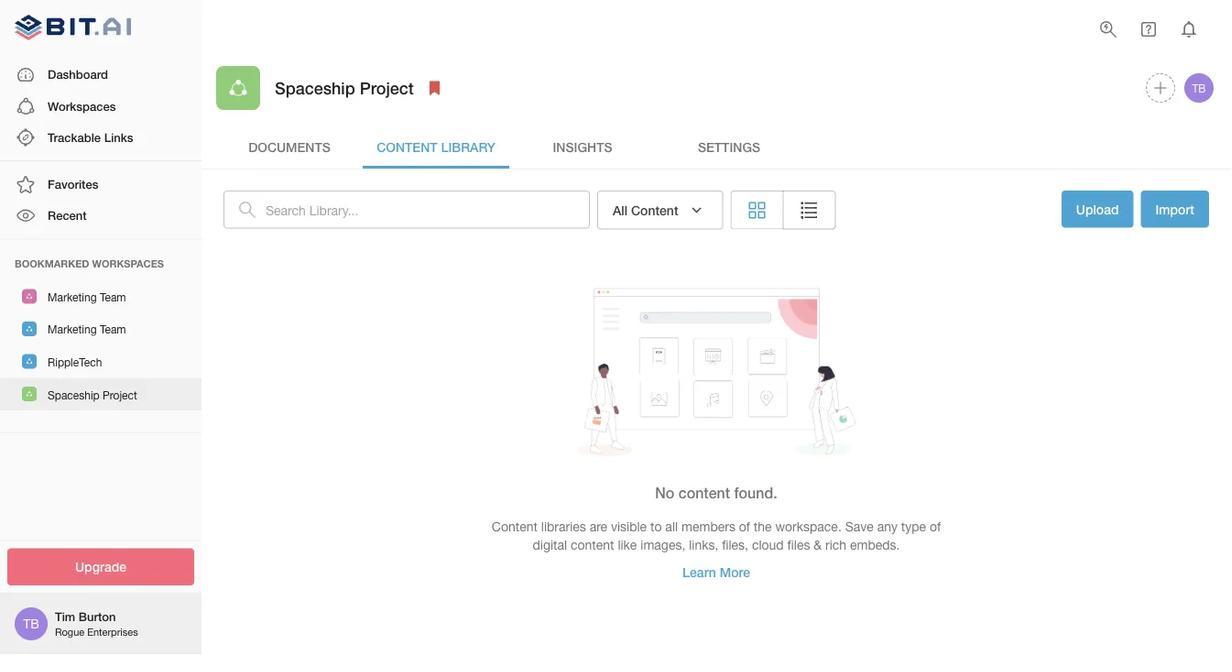 Task type: locate. For each thing, give the bounding box(es) containing it.
content up digital
[[492, 519, 538, 534]]

no content found.
[[655, 484, 778, 501]]

group
[[731, 191, 836, 230]]

1 vertical spatial marketing
[[48, 323, 97, 336]]

tb button
[[1182, 71, 1217, 105]]

tb inside button
[[1193, 82, 1206, 94]]

images,
[[641, 537, 686, 552]]

project down rippletech 'button'
[[103, 388, 137, 401]]

marketing for second marketing team button
[[48, 323, 97, 336]]

spaceship project up 'documents'
[[275, 78, 414, 97]]

recent button
[[0, 200, 202, 231]]

1 horizontal spatial content
[[679, 484, 730, 501]]

content inside content libraries are visible to all members of the workspace. save any type of digital content like images, links, files, cloud files & rich embeds.
[[492, 519, 538, 534]]

marketing team
[[48, 291, 126, 303], [48, 323, 126, 336]]

1 horizontal spatial of
[[930, 519, 941, 534]]

insights link
[[509, 125, 656, 169]]

rippletech button
[[0, 345, 202, 378]]

1 vertical spatial tb
[[23, 616, 39, 631]]

1 vertical spatial content
[[571, 537, 614, 552]]

content up members
[[679, 484, 730, 501]]

dashboard button
[[0, 59, 202, 91]]

spaceship project down rippletech 'button'
[[48, 388, 137, 401]]

0 vertical spatial project
[[360, 78, 414, 97]]

marketing
[[48, 291, 97, 303], [48, 323, 97, 336]]

links,
[[689, 537, 719, 552]]

spaceship down rippletech
[[48, 388, 100, 401]]

team down workspaces
[[100, 291, 126, 303]]

1 vertical spatial spaceship
[[48, 388, 100, 401]]

0 vertical spatial marketing
[[48, 291, 97, 303]]

marketing team button
[[0, 280, 202, 313], [0, 313, 202, 345]]

upload button
[[1062, 191, 1134, 230], [1062, 191, 1134, 228]]

team
[[100, 291, 126, 303], [100, 323, 126, 336]]

favorites button
[[0, 169, 202, 200]]

of
[[739, 519, 750, 534], [930, 519, 941, 534]]

rogue
[[55, 626, 84, 638]]

all content
[[613, 203, 679, 218]]

content down are
[[571, 537, 614, 552]]

of right type
[[930, 519, 941, 534]]

marketing team up rippletech
[[48, 323, 126, 336]]

like
[[618, 537, 637, 552]]

visible
[[611, 519, 647, 534]]

2 vertical spatial content
[[492, 519, 538, 534]]

0 vertical spatial content
[[679, 484, 730, 501]]

settings link
[[656, 125, 803, 169]]

spaceship inside button
[[48, 388, 100, 401]]

upgrade button
[[7, 548, 194, 586]]

1 marketing team from the top
[[48, 291, 126, 303]]

trackable
[[48, 130, 101, 144]]

project left remove bookmark icon
[[360, 78, 414, 97]]

library
[[441, 139, 496, 154]]

marketing team button up rippletech
[[0, 313, 202, 345]]

learn
[[683, 565, 716, 580]]

spaceship
[[275, 78, 355, 97], [48, 388, 100, 401]]

1 horizontal spatial content
[[492, 519, 538, 534]]

marketing team down the bookmarked workspaces
[[48, 291, 126, 303]]

0 vertical spatial content
[[377, 139, 438, 154]]

0 vertical spatial spaceship
[[275, 78, 355, 97]]

project
[[360, 78, 414, 97], [103, 388, 137, 401]]

project inside button
[[103, 388, 137, 401]]

learn more
[[683, 565, 750, 580]]

files,
[[722, 537, 749, 552]]

content
[[377, 139, 438, 154], [631, 203, 679, 218], [492, 519, 538, 534]]

remove bookmark image
[[424, 77, 446, 99]]

content left library
[[377, 139, 438, 154]]

spaceship project
[[275, 78, 414, 97], [48, 388, 137, 401]]

tim burton rogue enterprises
[[55, 610, 138, 638]]

marketing team button down the bookmarked workspaces
[[0, 280, 202, 313]]

links
[[104, 130, 133, 144]]

the
[[754, 519, 772, 534]]

embeds.
[[850, 537, 900, 552]]

2 horizontal spatial content
[[631, 203, 679, 218]]

team up rippletech 'button'
[[100, 323, 126, 336]]

1 team from the top
[[100, 291, 126, 303]]

2 marketing from the top
[[48, 323, 97, 336]]

0 horizontal spatial content
[[377, 139, 438, 154]]

all content button
[[597, 191, 723, 230]]

0 vertical spatial spaceship project
[[275, 78, 414, 97]]

1 vertical spatial spaceship project
[[48, 388, 137, 401]]

marketing for first marketing team button
[[48, 291, 97, 303]]

1 vertical spatial team
[[100, 323, 126, 336]]

marketing up rippletech
[[48, 323, 97, 336]]

documents
[[248, 139, 331, 154]]

content right all
[[631, 203, 679, 218]]

spaceship up documents 'link'
[[275, 78, 355, 97]]

1 marketing from the top
[[48, 291, 97, 303]]

0 horizontal spatial project
[[103, 388, 137, 401]]

more
[[720, 565, 750, 580]]

1 vertical spatial marketing team
[[48, 323, 126, 336]]

0 horizontal spatial tb
[[23, 616, 39, 631]]

1 horizontal spatial tb
[[1193, 82, 1206, 94]]

files
[[788, 537, 810, 552]]

0 vertical spatial team
[[100, 291, 126, 303]]

marketing down the bookmarked workspaces
[[48, 291, 97, 303]]

0 vertical spatial marketing team
[[48, 291, 126, 303]]

tab list
[[216, 125, 1217, 169]]

0 vertical spatial tb
[[1193, 82, 1206, 94]]

0 horizontal spatial spaceship project
[[48, 388, 137, 401]]

content
[[679, 484, 730, 501], [571, 537, 614, 552]]

tim
[[55, 610, 75, 624]]

content inside 'tab list'
[[377, 139, 438, 154]]

1 horizontal spatial spaceship project
[[275, 78, 414, 97]]

1 vertical spatial content
[[631, 203, 679, 218]]

&
[[814, 537, 822, 552]]

rich
[[826, 537, 847, 552]]

are
[[590, 519, 608, 534]]

2 marketing team button from the top
[[0, 313, 202, 345]]

2 of from the left
[[930, 519, 941, 534]]

0 horizontal spatial spaceship
[[48, 388, 100, 401]]

1 vertical spatial project
[[103, 388, 137, 401]]

0 horizontal spatial content
[[571, 537, 614, 552]]

1 of from the left
[[739, 519, 750, 534]]

spaceship project button
[[0, 378, 202, 410]]

0 horizontal spatial of
[[739, 519, 750, 534]]

tb
[[1193, 82, 1206, 94], [23, 616, 39, 631]]

of left the
[[739, 519, 750, 534]]

1 marketing team button from the top
[[0, 280, 202, 313]]

bookmarked
[[15, 258, 89, 269]]

burton
[[79, 610, 116, 624]]



Task type: vqa. For each thing, say whether or not it's contained in the screenshot.
second Marketing Team
yes



Task type: describe. For each thing, give the bounding box(es) containing it.
settings
[[698, 139, 761, 154]]

2 marketing team from the top
[[48, 323, 126, 336]]

enterprises
[[87, 626, 138, 638]]

cloud
[[752, 537, 784, 552]]

favorites
[[48, 177, 98, 191]]

content library
[[377, 139, 496, 154]]

type
[[902, 519, 926, 534]]

1 horizontal spatial spaceship
[[275, 78, 355, 97]]

2 team from the top
[[100, 323, 126, 336]]

documents link
[[216, 125, 363, 169]]

found.
[[734, 484, 778, 501]]

trackable links
[[48, 130, 133, 144]]

insights
[[553, 139, 613, 154]]

workspaces button
[[0, 91, 202, 122]]

all
[[666, 519, 678, 534]]

content for libraries
[[492, 519, 538, 534]]

upload
[[1076, 202, 1119, 217]]

spaceship project inside spaceship project button
[[48, 388, 137, 401]]

recent
[[48, 208, 87, 223]]

tab list containing documents
[[216, 125, 1217, 169]]

content inside content libraries are visible to all members of the workspace. save any type of digital content like images, links, files, cloud files & rich embeds.
[[571, 537, 614, 552]]

1 horizontal spatial project
[[360, 78, 414, 97]]

all
[[613, 203, 628, 218]]

import
[[1156, 202, 1195, 217]]

digital
[[533, 537, 567, 552]]

content libraries are visible to all members of the workspace. save any type of digital content like images, links, files, cloud files & rich embeds.
[[492, 519, 941, 552]]

workspaces
[[92, 258, 164, 269]]

save
[[845, 519, 874, 534]]

content inside button
[[631, 203, 679, 218]]

content for library
[[377, 139, 438, 154]]

libraries
[[541, 519, 586, 534]]

bookmarked workspaces
[[15, 258, 164, 269]]

to
[[651, 519, 662, 534]]

rippletech
[[48, 356, 102, 369]]

learn more link
[[668, 554, 765, 591]]

Search Library... search field
[[266, 191, 590, 229]]

workspace.
[[776, 519, 842, 534]]

dashboard
[[48, 67, 108, 82]]

upgrade
[[75, 559, 126, 575]]

content library link
[[363, 125, 509, 169]]

trackable links button
[[0, 122, 202, 153]]

workspaces
[[48, 99, 116, 113]]

members
[[682, 519, 736, 534]]

no
[[655, 484, 675, 501]]

import button
[[1141, 191, 1210, 228]]

any
[[878, 519, 898, 534]]



